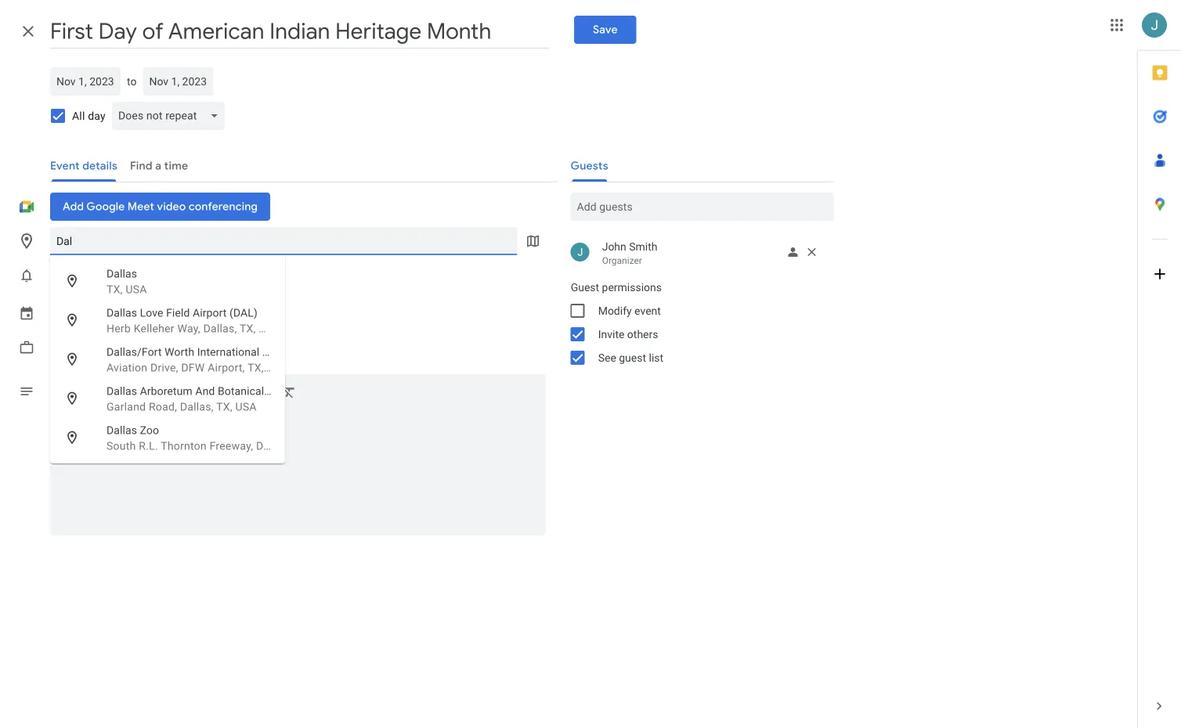 Task type: describe. For each thing, give the bounding box(es) containing it.
organizer
[[602, 256, 643, 266]]

john for john smith
[[50, 307, 75, 320]]

airport,
[[208, 362, 245, 374]]

bold image
[[98, 385, 114, 403]]

dallas for dallas zoo south r.l. thornton freeway, dallas, tx, usa
[[107, 424, 137, 437]]

notification
[[74, 270, 134, 285]]

add notification
[[50, 270, 134, 285]]

dallas for dallas tx, usa
[[107, 267, 137, 280]]

group containing guest permissions
[[559, 276, 834, 370]]

italic image
[[126, 385, 142, 403]]

to
[[127, 75, 137, 88]]

invite
[[599, 328, 625, 341]]

arboretum
[[140, 385, 193, 398]]

tx, inside dallas arboretum and botanical garden garland road, dallas, tx, usa
[[216, 401, 233, 414]]

see
[[599, 352, 617, 364]]

others
[[628, 328, 659, 341]]

End date text field
[[149, 72, 207, 91]]

bulleted list image
[[218, 385, 234, 403]]

option containing dallas love field airport (dal)
[[50, 295, 285, 340]]

airport for (dal)
[[193, 307, 227, 320]]

dallas arboretum and botanical garden garland road, dallas, tx, usa
[[107, 385, 303, 414]]

(dfw)
[[299, 346, 330, 359]]

tx, inside dallas love field airport (dal) herb kelleher way, dallas, tx, usa
[[240, 322, 256, 335]]

save
[[593, 23, 618, 37]]

garland
[[107, 401, 146, 414]]

permissions
[[602, 281, 662, 294]]

Description text field
[[50, 415, 546, 533]]

dallas zoo south r.l. thornton freeway, dallas, tx, usa
[[107, 424, 333, 453]]

love
[[140, 307, 163, 320]]

dallas for dallas arboretum and botanical garden garland road, dallas, tx, usa
[[107, 385, 137, 398]]

freeway,
[[210, 440, 253, 453]]

remove formatting image
[[281, 385, 297, 403]]

option containing dallas arboretum and botanical garden
[[50, 373, 303, 419]]

john smith, organizer tree item
[[559, 237, 834, 270]]

save button
[[575, 16, 637, 44]]

road,
[[149, 401, 177, 414]]

drive,
[[150, 362, 178, 374]]

john for john smith organizer
[[602, 240, 627, 253]]

modify
[[599, 304, 632, 317]]

Guests text field
[[577, 193, 828, 221]]

and
[[195, 385, 215, 398]]

zoo
[[140, 424, 159, 437]]

guest
[[619, 352, 647, 364]]

dallas, inside dallas arboretum and botanical garden garland road, dallas, tx, usa
[[180, 401, 214, 414]]

dallas/fort worth international airport (dfw) aviation drive, dfw airport, tx, usa
[[107, 346, 330, 374]]

usa inside dallas zoo south r.l. thornton freeway, dallas, tx, usa
[[312, 440, 333, 453]]

thornton
[[161, 440, 207, 453]]

modify event
[[599, 304, 661, 317]]

see guest list
[[599, 352, 664, 364]]

dallas, inside dallas love field airport (dal) herb kelleher way, dallas, tx, usa
[[203, 322, 237, 335]]

option containing dallas
[[50, 256, 285, 301]]

usa inside the dallas tx, usa
[[126, 283, 147, 296]]

list
[[649, 352, 664, 364]]

dfw
[[181, 362, 205, 374]]

international
[[197, 346, 260, 359]]

numbered list image
[[190, 385, 205, 403]]

tx, inside dallas/fort worth international airport (dfw) aviation drive, dfw airport, tx, usa
[[248, 362, 264, 374]]



Task type: locate. For each thing, give the bounding box(es) containing it.
Start date text field
[[56, 72, 114, 91]]

1 vertical spatial smith
[[77, 307, 106, 320]]

dallas,
[[203, 322, 237, 335], [180, 401, 214, 414], [256, 440, 290, 453]]

all day
[[72, 109, 106, 122]]

0 horizontal spatial airport
[[193, 307, 227, 320]]

worth
[[165, 346, 194, 359]]

0 horizontal spatial smith
[[77, 307, 106, 320]]

smith for john smith
[[77, 307, 106, 320]]

dallas inside the dallas tx, usa
[[107, 267, 137, 280]]

option
[[50, 256, 285, 301], [50, 295, 285, 340], [50, 334, 330, 379], [50, 373, 303, 419], [50, 412, 333, 458]]

smith
[[630, 240, 658, 253], [77, 307, 106, 320]]

tx,
[[107, 283, 123, 296], [240, 322, 256, 335], [248, 362, 264, 374], [216, 401, 233, 414], [293, 440, 309, 453]]

guest
[[571, 281, 600, 294]]

smith for john smith organizer
[[630, 240, 658, 253]]

dallas/fort
[[107, 346, 162, 359]]

airport left (dfw)
[[262, 346, 297, 359]]

0 vertical spatial john
[[602, 240, 627, 253]]

tab list
[[1139, 51, 1182, 685]]

dallas for dallas love field airport (dal) herb kelleher way, dallas, tx, usa
[[107, 307, 137, 320]]

add notification button
[[44, 259, 141, 296]]

0 vertical spatial dallas,
[[203, 322, 237, 335]]

john smith
[[50, 307, 106, 320]]

kelleher
[[134, 322, 175, 335]]

john
[[602, 240, 627, 253], [50, 307, 75, 320]]

john up organizer
[[602, 240, 627, 253]]

usa inside dallas love field airport (dal) herb kelleher way, dallas, tx, usa
[[259, 322, 280, 335]]

5 option from the top
[[50, 412, 333, 458]]

Title text field
[[50, 14, 550, 49]]

location list box
[[50, 256, 333, 464]]

dallas, right freeway,
[[256, 440, 290, 453]]

option containing dallas/fort worth international airport (dfw)
[[50, 334, 330, 379]]

tx, inside dallas zoo south r.l. thornton freeway, dallas, tx, usa
[[293, 440, 309, 453]]

usa down the formatting options "toolbar"
[[312, 440, 333, 453]]

2 vertical spatial dallas,
[[256, 440, 290, 453]]

dallas tx, usa
[[107, 267, 147, 296]]

john inside john smith organizer
[[602, 240, 627, 253]]

usa up love
[[126, 283, 147, 296]]

usa up garden
[[267, 362, 288, 374]]

tx, down botanical
[[216, 401, 233, 414]]

way,
[[178, 322, 201, 335]]

dallas, down and
[[180, 401, 214, 414]]

1 vertical spatial airport
[[262, 346, 297, 359]]

(dal)
[[230, 307, 258, 320]]

airport inside dallas/fort worth international airport (dfw) aviation drive, dfw airport, tx, usa
[[262, 346, 297, 359]]

tx, down '(dal)'
[[240, 322, 256, 335]]

dallas inside dallas love field airport (dal) herb kelleher way, dallas, tx, usa
[[107, 307, 137, 320]]

john down add
[[50, 307, 75, 320]]

formatting options toolbar
[[50, 375, 546, 413]]

1 vertical spatial dallas,
[[180, 401, 214, 414]]

airport
[[193, 307, 227, 320], [262, 346, 297, 359]]

usa inside dallas/fort worth international airport (dfw) aviation drive, dfw airport, tx, usa
[[267, 362, 288, 374]]

tx, inside the dallas tx, usa
[[107, 283, 123, 296]]

2 dallas from the top
[[107, 307, 137, 320]]

airport up way,
[[193, 307, 227, 320]]

airport inside dallas love field airport (dal) herb kelleher way, dallas, tx, usa
[[193, 307, 227, 320]]

2 option from the top
[[50, 295, 285, 340]]

None field
[[112, 102, 231, 130]]

tx, up 'herb'
[[107, 283, 123, 296]]

1 horizontal spatial airport
[[262, 346, 297, 359]]

smith up organizer
[[630, 240, 658, 253]]

1 horizontal spatial john
[[602, 240, 627, 253]]

smith down the add notification
[[77, 307, 106, 320]]

south
[[107, 440, 136, 453]]

usa inside dallas arboretum and botanical garden garland road, dallas, tx, usa
[[236, 401, 257, 414]]

Location text field
[[56, 227, 512, 256]]

underline image
[[154, 385, 170, 403]]

0 vertical spatial airport
[[193, 307, 227, 320]]

1 dallas from the top
[[107, 267, 137, 280]]

invite others
[[599, 328, 659, 341]]

botanical
[[218, 385, 264, 398]]

herb
[[107, 322, 131, 335]]

john smith organizer
[[602, 240, 658, 266]]

1 vertical spatial john
[[50, 307, 75, 320]]

dallas, up international
[[203, 322, 237, 335]]

1 horizontal spatial smith
[[630, 240, 658, 253]]

4 option from the top
[[50, 373, 303, 419]]

airport for (dfw)
[[262, 346, 297, 359]]

field
[[166, 307, 190, 320]]

option containing dallas zoo
[[50, 412, 333, 458]]

event
[[635, 304, 661, 317]]

day
[[88, 109, 106, 122]]

1 option from the top
[[50, 256, 285, 301]]

tx, up insert link icon
[[248, 362, 264, 374]]

insert link image
[[253, 385, 269, 403]]

aviation
[[107, 362, 148, 374]]

garden
[[267, 385, 303, 398]]

4 dallas from the top
[[107, 424, 137, 437]]

group
[[559, 276, 834, 370]]

dallas inside dallas arboretum and botanical garden garland road, dallas, tx, usa
[[107, 385, 137, 398]]

r.l.
[[139, 440, 158, 453]]

0 horizontal spatial john
[[50, 307, 75, 320]]

dallas love field airport (dal) herb kelleher way, dallas, tx, usa
[[107, 307, 280, 335]]

add
[[50, 270, 71, 285]]

0 vertical spatial smith
[[630, 240, 658, 253]]

3 dallas from the top
[[107, 385, 137, 398]]

dallas, inside dallas zoo south r.l. thornton freeway, dallas, tx, usa
[[256, 440, 290, 453]]

guest permissions
[[571, 281, 662, 294]]

dallas inside dallas zoo south r.l. thornton freeway, dallas, tx, usa
[[107, 424, 137, 437]]

smith inside john smith organizer
[[630, 240, 658, 253]]

usa
[[126, 283, 147, 296], [259, 322, 280, 335], [267, 362, 288, 374], [236, 401, 257, 414], [312, 440, 333, 453]]

3 option from the top
[[50, 334, 330, 379]]

tx, down the formatting options "toolbar"
[[293, 440, 309, 453]]

usa up international
[[259, 322, 280, 335]]

usa down botanical
[[236, 401, 257, 414]]

dallas
[[107, 267, 137, 280], [107, 307, 137, 320], [107, 385, 137, 398], [107, 424, 137, 437]]

all
[[72, 109, 85, 122]]



Task type: vqa. For each thing, say whether or not it's contained in the screenshot.
guests text field on the top of the page
yes



